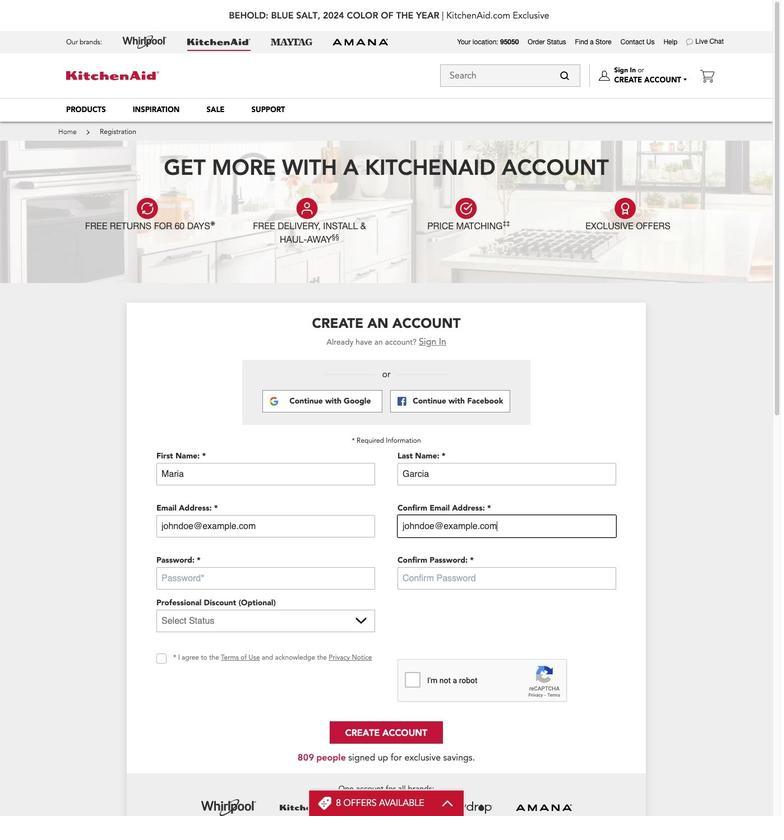 Task type: vqa. For each thing, say whether or not it's contained in the screenshot.
'Duct'
no



Task type: locate. For each thing, give the bounding box(es) containing it.
0 horizontal spatial maytag image
[[271, 39, 312, 45]]

menu
[[53, 98, 720, 122]]

0 vertical spatial maytag image
[[271, 39, 312, 45]]

0 vertical spatial kitchenaid image
[[187, 39, 251, 45]]

whirlpool image
[[122, 35, 167, 49], [201, 794, 257, 816]]

1 horizontal spatial whirlpool image
[[201, 794, 257, 816]]

maytag image
[[271, 39, 312, 45], [358, 794, 414, 816]]

amanalogo nav image
[[516, 794, 572, 816]]

1 vertical spatial maytag image
[[358, 794, 414, 816]]

0 horizontal spatial kitchenaid image
[[66, 71, 159, 80]]

2 horizontal spatial kitchenaid image
[[280, 794, 336, 816]]

1 horizontal spatial kitchenaid image
[[187, 39, 251, 45]]

1 horizontal spatial maytag image
[[358, 794, 414, 816]]

Confirm Email Address email field
[[398, 515, 616, 538]]

kitchenaid image
[[187, 39, 251, 45], [66, 71, 159, 80], [280, 794, 336, 816]]

0 horizontal spatial whirlpool image
[[122, 35, 167, 49]]

support element
[[252, 105, 285, 115]]

0 vertical spatial whirlpool image
[[122, 35, 167, 49]]

amana image
[[333, 38, 389, 46]]

1 vertical spatial whirlpool image
[[201, 794, 257, 816]]

Password password field
[[156, 567, 375, 590]]

Last Name text field
[[398, 463, 616, 485]]



Task type: describe. For each thing, give the bounding box(es) containing it.
products element
[[66, 105, 106, 115]]

Search search field
[[440, 64, 580, 87]]

sale element
[[207, 105, 225, 115]]

Email Address email field
[[156, 515, 375, 538]]

inspiration element
[[133, 105, 180, 115]]

everydrop image
[[437, 794, 493, 816]]

2 vertical spatial kitchenaid image
[[280, 794, 336, 816]]

Confirm Password password field
[[398, 567, 616, 590]]

First Name text field
[[156, 463, 375, 485]]

1 vertical spatial kitchenaid image
[[66, 71, 159, 80]]



